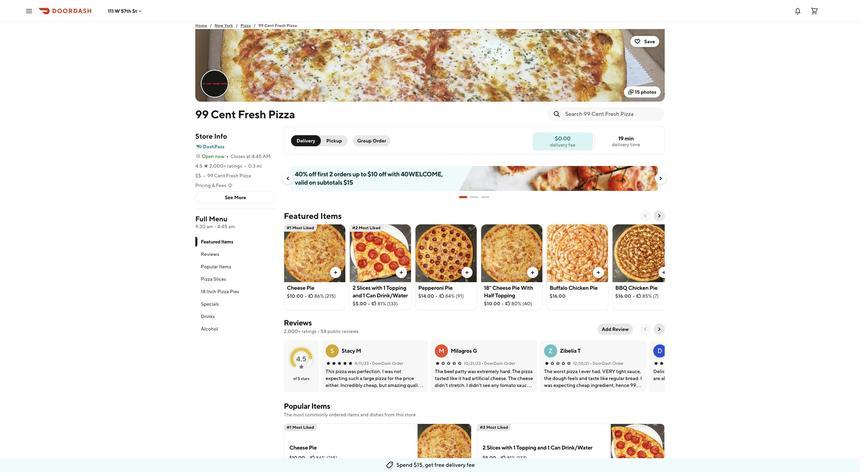 Task type: locate. For each thing, give the bounding box(es) containing it.
86% up reviews 2,000+ ratings • 58 public reviews at left
[[315, 293, 324, 299]]

1 off from the left
[[309, 171, 317, 178]]

86% right $10.00 •
[[316, 455, 326, 461]]

am
[[263, 154, 271, 159]]

0 vertical spatial topping
[[387, 285, 407, 291]]

1 horizontal spatial (133)
[[517, 455, 527, 461]]

popular inside button
[[201, 264, 218, 269]]

0 horizontal spatial with
[[372, 285, 383, 291]]

1 horizontal spatial drink/water
[[562, 445, 593, 451]]

g
[[473, 348, 477, 354]]

(215)
[[325, 293, 336, 299], [327, 455, 338, 461]]

off
[[309, 171, 317, 178], [379, 171, 387, 178]]

pizza link
[[241, 22, 251, 29]]

liked for 2 slices with 1 topping and 1 can drink/water
[[370, 225, 381, 230]]

doordash for s
[[372, 361, 391, 366]]

1 vertical spatial featured items
[[201, 239, 233, 245]]

#1 down the
[[287, 425, 292, 430]]

1 vertical spatial 81% (133)
[[507, 455, 527, 461]]

ratings inside reviews 2,000+ ratings • 58 public reviews
[[302, 329, 317, 334]]

• doordash order for s
[[370, 361, 404, 366]]

dishes
[[370, 412, 384, 418]]

40welcome,
[[401, 171, 443, 178]]

1 horizontal spatial 81%
[[507, 455, 516, 461]]

reviews 2,000+ ratings • 58 public reviews
[[284, 318, 359, 334]]

liked for cheese pie
[[303, 225, 314, 230]]

home link
[[195, 22, 207, 29]]

pepperoni pie
[[419, 285, 453, 291]]

0 horizontal spatial slices
[[214, 276, 226, 282]]

1 #1 most liked from the top
[[287, 225, 314, 230]]

/ left the new
[[210, 23, 212, 28]]

chicken right buffalo
[[569, 285, 589, 291]]

1 vertical spatial 2,000+
[[284, 329, 301, 334]]

liked for $5.00
[[498, 425, 508, 430]]

#2 most liked for $5.00
[[480, 425, 508, 430]]

2 am from the left
[[228, 224, 235, 229]]

2 slices with 1 topping and 1 can drink/water
[[353, 285, 408, 299], [483, 445, 593, 451]]

1 / from the left
[[210, 23, 212, 28]]

0 horizontal spatial can
[[366, 292, 376, 299]]

0 vertical spatial reviews
[[201, 251, 219, 257]]

1 horizontal spatial #2
[[480, 425, 486, 430]]

popular inside popular items the most commonly ordered items and dishes from this store
[[284, 402, 310, 411]]

4:45 right "at"
[[252, 154, 262, 159]]

0 horizontal spatial (133)
[[387, 301, 398, 306]]

0 vertical spatial 4.5
[[195, 163, 203, 169]]

(215) right $10.00 •
[[327, 455, 338, 461]]

1 horizontal spatial • doordash order
[[482, 361, 516, 366]]

am left -
[[207, 224, 213, 229]]

1 horizontal spatial m
[[439, 347, 445, 355]]

0 vertical spatial 81% (133)
[[378, 301, 398, 306]]

1 horizontal spatial can
[[551, 445, 561, 451]]

58
[[321, 329, 327, 334]]

1 horizontal spatial #2 most liked
[[480, 425, 508, 430]]

0 horizontal spatial reviews
[[201, 251, 219, 257]]

2,000+ down now
[[209, 163, 226, 169]]

0 horizontal spatial popular
[[201, 264, 218, 269]]

0 vertical spatial slices
[[214, 276, 226, 282]]

featured items down on
[[284, 211, 342, 221]]

2 #1 most liked from the top
[[287, 425, 314, 430]]

pepperoni pie image
[[416, 224, 477, 282]]

1 vertical spatial fee
[[467, 462, 475, 468]]

0 horizontal spatial off
[[309, 171, 317, 178]]

add item to cart image for pepperoni pie
[[465, 270, 470, 275]]

most for cheese pie
[[293, 225, 303, 230]]

86% (215) up reviews 2,000+ ratings • 58 public reviews at left
[[315, 293, 336, 299]]

/ right york
[[236, 23, 238, 28]]

0 vertical spatial and
[[353, 292, 362, 299]]

0 horizontal spatial ratings
[[227, 163, 242, 169]]

delivery down $0.00
[[550, 142, 568, 148]]

new york link
[[215, 22, 233, 29]]

99 up store
[[195, 108, 209, 121]]

2 vertical spatial and
[[538, 445, 547, 451]]

0 items, open order cart image
[[811, 7, 819, 15]]

items up pizza slices button
[[219, 264, 231, 269]]

add item to cart image for 18" cheese pie with half topping image
[[530, 270, 536, 275]]

m left milagros
[[439, 347, 445, 355]]

2 / from the left
[[236, 23, 238, 28]]

1 doordash from the left
[[372, 361, 391, 366]]

popular up pizza slices
[[201, 264, 218, 269]]

• doordash order right 10/21/23
[[482, 361, 516, 366]]

featured items
[[284, 211, 342, 221], [201, 239, 233, 245]]

topping inside 2 slices with 1 topping and 1 can drink/water
[[387, 285, 407, 291]]

/ right pizza link on the top of the page
[[254, 23, 256, 28]]

#2 for $5.00
[[480, 425, 486, 430]]

• doordash order for m
[[482, 361, 516, 366]]

1 horizontal spatial $16.00
[[616, 293, 632, 299]]

• doordash order right 12/10/21
[[590, 361, 624, 366]]

featured inside heading
[[284, 211, 319, 221]]

86% (215) right $10.00 •
[[316, 455, 338, 461]]

4.5 up of 5 stars
[[296, 355, 307, 363]]

1 vertical spatial previous button of carousel image
[[643, 213, 649, 219]]

add item to cart image
[[333, 270, 339, 275], [465, 270, 470, 275], [596, 270, 602, 275]]

popular
[[201, 264, 218, 269], [284, 402, 310, 411]]

0 vertical spatial (133)
[[387, 301, 398, 306]]

stacy
[[342, 348, 355, 354]]

full menu 9:30 am - 4:45 am
[[195, 215, 235, 229]]

items
[[321, 211, 342, 221], [221, 239, 233, 245], [219, 264, 231, 269], [312, 402, 330, 411]]

to
[[361, 171, 367, 178]]

3 • doordash order from the left
[[590, 361, 624, 366]]

2 doordash from the left
[[484, 361, 503, 366]]

pizza
[[241, 23, 251, 28], [287, 23, 297, 28], [268, 108, 295, 121], [240, 173, 251, 179], [201, 276, 213, 282], [217, 289, 229, 294]]

pie inside buffalo chicken pie $16.00
[[590, 285, 598, 291]]

2 horizontal spatial /
[[254, 23, 256, 28]]

previous button of carousel image
[[285, 176, 291, 181], [643, 213, 649, 219]]

1 horizontal spatial delivery
[[550, 142, 568, 148]]

2 • doordash order from the left
[[482, 361, 516, 366]]

0 horizontal spatial topping
[[387, 285, 407, 291]]

0 horizontal spatial m
[[356, 348, 361, 354]]

$$
[[195, 173, 201, 179]]

fee right free at the bottom of the page
[[467, 462, 475, 468]]

#1 most liked down featured items heading
[[287, 225, 314, 230]]

0 horizontal spatial 81% (133)
[[378, 301, 398, 306]]

pricing & fees
[[195, 183, 226, 188]]

$10
[[368, 171, 378, 178]]

0 horizontal spatial previous button of carousel image
[[285, 176, 291, 181]]

chicken for buffalo
[[569, 285, 589, 291]]

1 chicken from the left
[[569, 285, 589, 291]]

15
[[635, 89, 640, 95]]

fee inside $0.00 delivery fee
[[569, 142, 576, 148]]

2 inside 2 slices with 1 topping and 1 can drink/water
[[353, 285, 356, 291]]

reviews inside reviews 2,000+ ratings • 58 public reviews
[[284, 318, 312, 327]]

(91)
[[456, 293, 464, 299]]

#1 most liked for cheese pie
[[287, 225, 314, 230]]

(215) up reviews 2,000+ ratings • 58 public reviews at left
[[325, 293, 336, 299]]

orders
[[334, 171, 352, 178]]

notification bell image
[[794, 7, 803, 15]]

80%
[[512, 301, 522, 306]]

chicken inside buffalo chicken pie $16.00
[[569, 285, 589, 291]]

popular for popular items the most commonly ordered items and dishes from this store
[[284, 402, 310, 411]]

1 $16.00 from the left
[[550, 293, 566, 299]]

0 vertical spatial drink/water
[[377, 292, 408, 299]]

0 horizontal spatial 2 slices with 1 topping and 1 can drink/water image
[[350, 224, 411, 282]]

open menu image
[[25, 7, 33, 15]]

alcohol
[[201, 326, 218, 332]]

doordash right 10/21/23
[[484, 361, 503, 366]]

2 add item to cart image from the left
[[465, 270, 470, 275]]

0 vertical spatial featured items
[[284, 211, 342, 221]]

2 vertical spatial 2
[[483, 445, 486, 451]]

1 vertical spatial reviews
[[284, 318, 312, 327]]

#1 most liked down most
[[287, 425, 314, 430]]

see more
[[225, 195, 246, 200]]

18
[[201, 289, 206, 294]]

4:45 right -
[[217, 224, 227, 229]]

cheese
[[287, 285, 306, 291], [493, 285, 511, 291], [290, 445, 308, 451]]

slices inside button
[[214, 276, 226, 282]]

4.5 up $$
[[195, 163, 203, 169]]

fresh
[[275, 23, 286, 28], [238, 108, 266, 121], [226, 173, 239, 179]]

stars
[[301, 376, 310, 381]]

1 am from the left
[[207, 224, 213, 229]]

1 vertical spatial popular
[[284, 402, 310, 411]]

99
[[259, 23, 264, 28], [195, 108, 209, 121], [207, 173, 213, 179]]

drink/water
[[377, 292, 408, 299], [562, 445, 593, 451]]

cent up info
[[211, 108, 236, 121]]

1 horizontal spatial 2,000+
[[284, 329, 301, 334]]

1 vertical spatial 2 slices with 1 topping and 1 can drink/water
[[483, 445, 593, 451]]

items inside featured items heading
[[321, 211, 342, 221]]

doordash right 12/10/21
[[593, 361, 612, 366]]

half
[[484, 292, 495, 299]]

0 vertical spatial previous button of carousel image
[[285, 176, 291, 181]]

85% (7)
[[643, 293, 659, 299]]

#1 down featured items heading
[[287, 225, 292, 230]]

1 horizontal spatial topping
[[495, 292, 516, 299]]

1 vertical spatial drink/water
[[562, 445, 593, 451]]

add review button
[[598, 324, 633, 335]]

0 horizontal spatial #2 most liked
[[353, 225, 381, 230]]

group
[[357, 138, 372, 144]]

the
[[284, 412, 292, 418]]

delivery left time
[[612, 142, 630, 147]]

delivery
[[297, 138, 316, 144]]

1 vertical spatial 4:45
[[217, 224, 227, 229]]

doordash right 8/11/23
[[372, 361, 391, 366]]

5
[[298, 376, 300, 381]]

0 horizontal spatial /
[[210, 23, 212, 28]]

99 up pricing & fees
[[207, 173, 213, 179]]

most
[[293, 412, 304, 418]]

1
[[384, 285, 386, 291], [363, 292, 365, 299], [514, 445, 516, 451], [548, 445, 550, 451]]

most
[[293, 225, 303, 230], [359, 225, 369, 230], [293, 425, 303, 430], [487, 425, 497, 430]]

m right stacy
[[356, 348, 361, 354]]

next button of carousel image
[[658, 176, 664, 181], [657, 213, 662, 219]]

2 horizontal spatial topping
[[517, 445, 537, 451]]

fee down $0.00
[[569, 142, 576, 148]]

cheese pie image
[[284, 224, 346, 282], [418, 424, 472, 472]]

delivery right free at the bottom of the page
[[446, 462, 466, 468]]

0 vertical spatial 4:45
[[252, 154, 262, 159]]

1 • doordash order from the left
[[370, 361, 404, 366]]

reviews inside button
[[201, 251, 219, 257]]

0 horizontal spatial 4:45
[[217, 224, 227, 229]]

1 horizontal spatial featured items
[[284, 211, 342, 221]]

1 horizontal spatial am
[[228, 224, 235, 229]]

with inside "40% off first 2 orders up to $10 off with 40welcome, valid on subtotals $15"
[[388, 171, 400, 178]]

0 vertical spatial $5.00
[[353, 301, 367, 306]]

2 #1 from the top
[[287, 425, 292, 430]]

0 horizontal spatial drink/water
[[377, 292, 408, 299]]

3 doordash from the left
[[593, 361, 612, 366]]

/
[[210, 23, 212, 28], [236, 23, 238, 28], [254, 23, 256, 28]]

2 horizontal spatial add item to cart image
[[596, 270, 602, 275]]

(133)
[[387, 301, 398, 306], [517, 455, 527, 461]]

chicken up 85%
[[629, 285, 649, 291]]

15 photos button
[[624, 86, 661, 98]]

commonly
[[305, 412, 328, 418]]

0 vertical spatial cheese pie
[[287, 285, 315, 291]]

add item to cart image
[[399, 270, 404, 275], [530, 270, 536, 275], [662, 270, 667, 275], [459, 465, 465, 471]]

$0.00
[[555, 135, 571, 142]]

items down subtotals
[[321, 211, 342, 221]]

and inside 2 slices with 1 topping and 1 can drink/water
[[353, 292, 362, 299]]

items inside popular items button
[[219, 264, 231, 269]]

cent up fees
[[214, 173, 225, 179]]

0 vertical spatial #1 most liked
[[287, 225, 314, 230]]

99 cent fresh pizza image
[[195, 29, 665, 102], [202, 71, 228, 97]]

previous image
[[643, 327, 649, 332]]

chicken
[[569, 285, 589, 291], [629, 285, 649, 291]]

84% (91)
[[445, 293, 464, 299]]

order
[[373, 138, 386, 144], [392, 361, 404, 366], [504, 361, 516, 366], [613, 361, 624, 366]]

1 vertical spatial can
[[551, 445, 561, 451]]

0 horizontal spatial • doordash order
[[370, 361, 404, 366]]

featured down -
[[201, 239, 221, 245]]

4:45
[[252, 154, 262, 159], [217, 224, 227, 229]]

items up reviews button
[[221, 239, 233, 245]]

#1 most liked
[[287, 225, 314, 230], [287, 425, 314, 430]]

0 horizontal spatial cheese pie image
[[284, 224, 346, 282]]

0 horizontal spatial 2
[[330, 171, 333, 178]]

$0.00 delivery fee
[[550, 135, 576, 148]]

#1 most liked for $10.00
[[287, 425, 314, 430]]

and
[[353, 292, 362, 299], [361, 412, 369, 418], [538, 445, 547, 451]]

2,000+ down reviews 'link' on the left bottom of the page
[[284, 329, 301, 334]]

featured down valid at top
[[284, 211, 319, 221]]

ratings down reviews 'link' on the left bottom of the page
[[302, 329, 317, 334]]

free
[[435, 462, 445, 468]]

2 slices with 1 topping and 1 can drink/water image
[[350, 224, 411, 282], [611, 424, 665, 472]]

popular items
[[201, 264, 231, 269]]

2,000+ ratings •
[[209, 163, 246, 169]]

99 right pizza link on the top of the page
[[259, 23, 264, 28]]

• doordash order right 8/11/23
[[370, 361, 404, 366]]

new
[[215, 23, 224, 28]]

2 inside "40% off first 2 orders up to $10 off with 40welcome, valid on subtotals $15"
[[330, 171, 333, 178]]

$10.00 for 18" cheese pie with half topping
[[484, 301, 501, 306]]

1 vertical spatial $10.00
[[484, 301, 501, 306]]

3 add item to cart image from the left
[[596, 270, 602, 275]]

#2
[[353, 225, 358, 230], [480, 425, 486, 430]]

2 $16.00 from the left
[[616, 293, 632, 299]]

1 horizontal spatial off
[[379, 171, 387, 178]]

items up commonly
[[312, 402, 330, 411]]

with
[[388, 171, 400, 178], [372, 285, 383, 291], [502, 445, 513, 451]]

off right $10
[[379, 171, 387, 178]]

popular up most
[[284, 402, 310, 411]]

0 horizontal spatial chicken
[[569, 285, 589, 291]]

1 #1 from the top
[[287, 225, 292, 230]]

dashpass
[[203, 144, 225, 149]]

0 horizontal spatial 4.5
[[195, 163, 203, 169]]

18" cheese pie with half topping
[[484, 285, 534, 299]]

delivery inside $0.00 delivery fee
[[550, 142, 568, 148]]

0 horizontal spatial 81%
[[378, 301, 386, 306]]

select promotional banner element
[[459, 191, 490, 203]]

ratings down the closes
[[227, 163, 242, 169]]

s
[[331, 347, 334, 355]]

am right -
[[228, 224, 235, 229]]

$5.00
[[353, 301, 367, 306], [483, 455, 496, 461]]

0 vertical spatial fee
[[569, 142, 576, 148]]

$16.00 down buffalo
[[550, 293, 566, 299]]

3 / from the left
[[254, 23, 256, 28]]

1 horizontal spatial with
[[388, 171, 400, 178]]

1 vertical spatial 86%
[[316, 455, 326, 461]]

featured items down -
[[201, 239, 233, 245]]

off up on
[[309, 171, 317, 178]]

pizza inside button
[[217, 289, 229, 294]]

reviews
[[201, 251, 219, 257], [284, 318, 312, 327]]

ratings
[[227, 163, 242, 169], [302, 329, 317, 334]]

1 vertical spatial and
[[361, 412, 369, 418]]

$16.00 down the bbq
[[616, 293, 632, 299]]

1 vertical spatial (133)
[[517, 455, 527, 461]]

2 chicken from the left
[[629, 285, 649, 291]]

19
[[619, 135, 624, 142]]

$10.00 for cheese pie
[[287, 293, 303, 299]]

2 horizontal spatial • doordash order
[[590, 361, 624, 366]]

items inside popular items the most commonly ordered items and dishes from this store
[[312, 402, 330, 411]]

57th
[[121, 8, 131, 14]]

store info
[[195, 132, 227, 140]]

0 vertical spatial #2 most liked
[[353, 225, 381, 230]]

0 vertical spatial #1
[[287, 225, 292, 230]]

cent right pizza link on the top of the page
[[265, 23, 274, 28]]



Task type: describe. For each thing, give the bounding box(es) containing it.
home / new york / pizza / 99 cent fresh pizza
[[195, 23, 297, 28]]

18" cheese pie with half topping image
[[482, 224, 543, 282]]

home
[[195, 23, 207, 28]]

z
[[549, 347, 553, 355]]

specials button
[[195, 298, 276, 310]]

$5.00 for $5.00 •
[[483, 455, 496, 461]]

85%
[[643, 293, 652, 299]]

order methods option group
[[291, 135, 348, 146]]

#2 for 2 slices with 1 topping and 1 can drink/water
[[353, 225, 358, 230]]

2 vertical spatial fresh
[[226, 173, 239, 179]]

Delivery radio
[[291, 135, 321, 146]]

add
[[602, 327, 612, 332]]

spend $15, get free delivery fee
[[397, 462, 475, 468]]

bbq chicken pie image
[[613, 224, 674, 282]]

of 5 stars
[[293, 376, 310, 381]]

reviews
[[342, 329, 359, 334]]

subtotals
[[317, 179, 343, 186]]

1 add item to cart image from the left
[[333, 270, 339, 275]]

$15
[[344, 179, 353, 186]]

fees
[[216, 183, 226, 188]]

order for m
[[504, 361, 516, 366]]

milagros g
[[451, 348, 477, 354]]

of
[[293, 376, 297, 381]]

0 vertical spatial cent
[[265, 23, 274, 28]]

40%
[[295, 171, 308, 178]]

0 vertical spatial next button of carousel image
[[658, 176, 664, 181]]

#1 for cheese pie
[[287, 225, 292, 230]]

doordash for m
[[484, 361, 503, 366]]

• doordash order for z
[[590, 361, 624, 366]]

doordash for z
[[593, 361, 612, 366]]

0 vertical spatial (215)
[[325, 293, 336, 299]]

0 horizontal spatial delivery
[[446, 462, 466, 468]]

0 vertical spatial 86%
[[315, 293, 324, 299]]

order for z
[[613, 361, 624, 366]]

most for $10.00
[[293, 425, 303, 430]]

80% (40)
[[512, 301, 532, 306]]

1 vertical spatial slices
[[357, 285, 371, 291]]

2 off from the left
[[379, 171, 387, 178]]

0.3 mi
[[248, 163, 262, 169]]

8/11/23
[[355, 361, 369, 366]]

w
[[115, 8, 120, 14]]

99 cent fresh pizza
[[195, 108, 295, 121]]

specials
[[201, 301, 219, 307]]

#2 most liked for 2 slices with 1 topping and 1 can drink/water
[[353, 225, 381, 230]]

order for s
[[392, 361, 404, 366]]

0 vertical spatial 2,000+
[[209, 163, 226, 169]]

0 horizontal spatial featured items
[[201, 239, 233, 245]]

1 vertical spatial 99
[[195, 108, 209, 121]]

2 vertical spatial topping
[[517, 445, 537, 451]]

now
[[215, 154, 225, 159]]

pie inside '18" cheese pie with half topping'
[[512, 285, 520, 291]]

1 vertical spatial cent
[[211, 108, 236, 121]]

84%
[[445, 293, 455, 299]]

valid
[[295, 179, 308, 186]]

15 photos
[[635, 89, 657, 95]]

111 w 57th st
[[108, 8, 137, 14]]

4:45 inside full menu 9:30 am - 4:45 am
[[217, 224, 227, 229]]

pizza slices
[[201, 276, 226, 282]]

buffalo
[[550, 285, 568, 291]]

review
[[613, 327, 629, 332]]

1 horizontal spatial 4.5
[[296, 355, 307, 363]]

featured items heading
[[284, 210, 342, 221]]

menu
[[209, 215, 228, 223]]

save button
[[631, 36, 660, 47]]

d
[[658, 347, 663, 355]]

closes
[[231, 154, 245, 159]]

0 vertical spatial ratings
[[227, 163, 242, 169]]

alcohol button
[[195, 323, 276, 335]]

pizza slices button
[[195, 273, 276, 285]]

0 vertical spatial 99
[[259, 23, 264, 28]]

on
[[309, 179, 316, 186]]

and inside popular items the most commonly ordered items and dishes from this store
[[361, 412, 369, 418]]

2 vertical spatial $10.00
[[290, 455, 305, 461]]

chicken for bbq
[[629, 285, 649, 291]]

18 inch pizza pies button
[[195, 285, 276, 298]]

add item to cart image for bbq chicken pie image
[[662, 270, 667, 275]]

(7)
[[653, 293, 659, 299]]

topping inside '18" cheese pie with half topping'
[[495, 292, 516, 299]]

order inside 'button'
[[373, 138, 386, 144]]

open now
[[202, 154, 225, 159]]

this
[[396, 412, 404, 418]]

0 vertical spatial can
[[366, 292, 376, 299]]

1 horizontal spatial 2 slices with 1 topping and 1 can drink/water
[[483, 445, 593, 451]]

most for $5.00
[[487, 425, 497, 430]]

drinks
[[201, 314, 215, 319]]

2 horizontal spatial slices
[[487, 445, 501, 451]]

add review
[[602, 327, 629, 332]]

full
[[195, 215, 208, 223]]

0 vertical spatial fresh
[[275, 23, 286, 28]]

1 vertical spatial fresh
[[238, 108, 266, 121]]

york
[[224, 23, 233, 28]]

18 inch pizza pies
[[201, 289, 239, 294]]

reviews for reviews 2,000+ ratings • 58 public reviews
[[284, 318, 312, 327]]

• inside reviews 2,000+ ratings • 58 public reviews
[[318, 329, 320, 334]]

#1 for $10.00
[[287, 425, 292, 430]]

0 vertical spatial 2 slices with 1 topping and 1 can drink/water image
[[350, 224, 411, 282]]

1 horizontal spatial 81% (133)
[[507, 455, 527, 461]]

add item to cart image for 2 slices with 1 topping and 1 can drink/water image to the top
[[399, 270, 404, 275]]

more
[[234, 195, 246, 200]]

0 horizontal spatial 2 slices with 1 topping and 1 can drink/water
[[353, 285, 408, 299]]

Pickup radio
[[317, 135, 348, 146]]

zibelia t
[[560, 348, 581, 354]]

18"
[[484, 285, 492, 291]]

st
[[132, 8, 137, 14]]

40% off first 2 orders up to $10 off with 40welcome, valid on subtotals $15
[[295, 171, 443, 186]]

1 vertical spatial cheese pie
[[290, 445, 317, 451]]

2 horizontal spatial with
[[502, 445, 513, 451]]

1 horizontal spatial 4:45
[[252, 154, 262, 159]]

1 horizontal spatial cheese pie image
[[418, 424, 472, 472]]

buffalo chicken pie image
[[547, 224, 608, 282]]

save
[[645, 39, 656, 44]]

reviews for reviews
[[201, 251, 219, 257]]

ordered
[[329, 412, 347, 418]]

cheese inside '18" cheese pie with half topping'
[[493, 285, 511, 291]]

up
[[353, 171, 360, 178]]

$16.00 inside buffalo chicken pie $16.00
[[550, 293, 566, 299]]

group order
[[357, 138, 386, 144]]

liked for $10.00
[[303, 425, 314, 430]]

mi
[[257, 163, 262, 169]]

0 vertical spatial 86% (215)
[[315, 293, 336, 299]]

pricing & fees button
[[195, 182, 233, 189]]

$$ • 99 cent fresh pizza
[[195, 173, 251, 179]]

1 vertical spatial 86% (215)
[[316, 455, 338, 461]]

popular items button
[[195, 260, 276, 273]]

2,000+ inside reviews 2,000+ ratings • 58 public reviews
[[284, 329, 301, 334]]

$15,
[[414, 462, 424, 468]]

&
[[212, 183, 215, 188]]

1 vertical spatial (215)
[[327, 455, 338, 461]]

0 horizontal spatial featured
[[201, 239, 221, 245]]

inch
[[207, 289, 216, 294]]

photos
[[641, 89, 657, 95]]

111 w 57th st button
[[108, 8, 143, 14]]

delivery inside 19 min delivery time
[[612, 142, 630, 147]]

2 vertical spatial 99
[[207, 173, 213, 179]]

1 horizontal spatial 2 slices with 1 topping and 1 can drink/water image
[[611, 424, 665, 472]]

most for 2 slices with 1 topping and 1 can drink/water
[[359, 225, 369, 230]]

Item Search search field
[[566, 110, 660, 118]]

0.3
[[248, 163, 256, 169]]

2 vertical spatial cent
[[214, 173, 225, 179]]

spend
[[397, 462, 413, 468]]

open
[[202, 154, 214, 159]]

• closes at 4:45 am
[[227, 154, 271, 159]]

pickup
[[327, 138, 342, 144]]

0 horizontal spatial fee
[[467, 462, 475, 468]]

0 vertical spatial 81%
[[378, 301, 386, 306]]

next image
[[657, 327, 662, 332]]

store
[[195, 132, 213, 140]]

12/10/21
[[574, 361, 590, 366]]

popular for popular items
[[201, 264, 218, 269]]

t
[[578, 348, 581, 354]]

info
[[214, 132, 227, 140]]

drinks button
[[195, 310, 276, 323]]

(40)
[[523, 301, 532, 306]]

bbq chicken pie
[[616, 285, 658, 291]]

pies
[[230, 289, 239, 294]]

1 vertical spatial next button of carousel image
[[657, 213, 662, 219]]

popular items the most commonly ordered items and dishes from this store
[[284, 402, 416, 418]]

pizza inside button
[[201, 276, 213, 282]]

at
[[246, 154, 251, 159]]

2 horizontal spatial 2
[[483, 445, 486, 451]]

stacy m
[[342, 348, 361, 354]]

$5.00 for $5.00
[[353, 301, 367, 306]]

see
[[225, 195, 233, 200]]

add item to cart image for buffalo chicken pie
[[596, 270, 602, 275]]



Task type: vqa. For each thing, say whether or not it's contained in the screenshot.
Popular Items's Popular
yes



